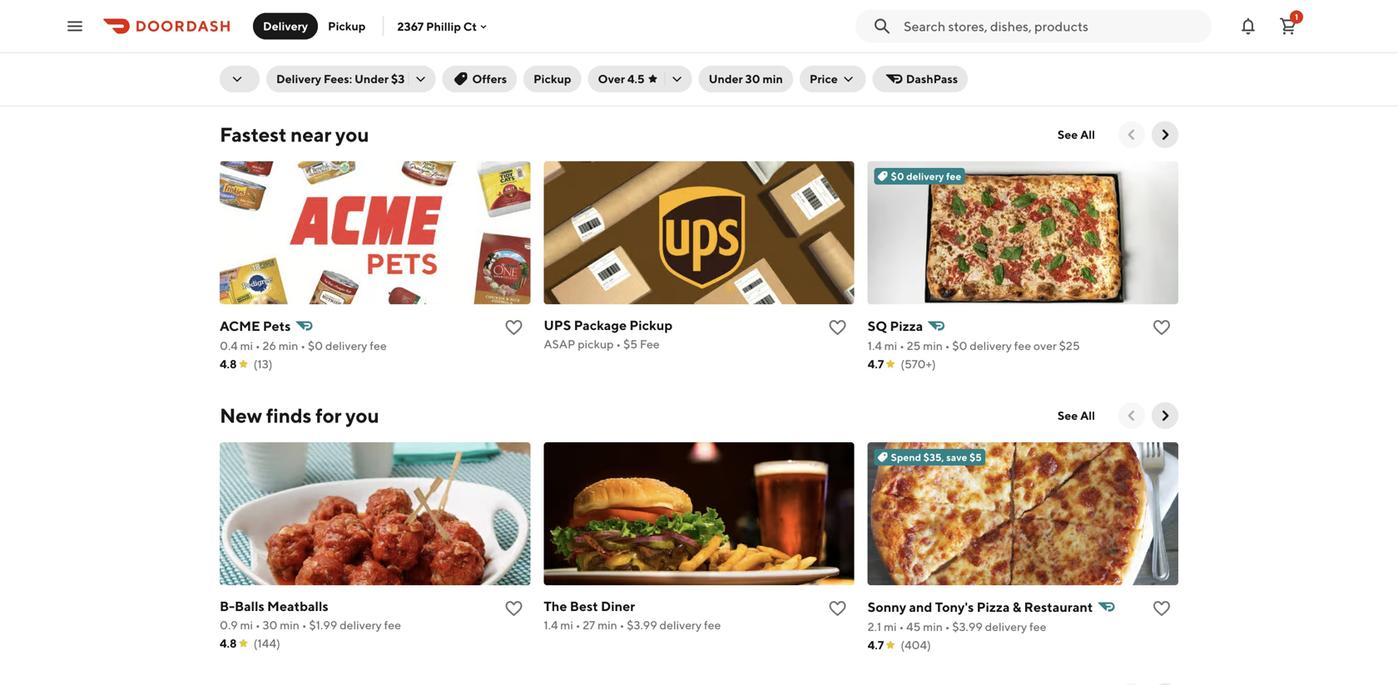 Task type: vqa. For each thing, say whether or not it's contained in the screenshot.
ACME Pets's min
yes



Task type: locate. For each thing, give the bounding box(es) containing it.
1 horizontal spatial $1.99
[[628, 58, 657, 72]]

2.1
[[868, 621, 882, 634]]

1 vertical spatial see all
[[1058, 409, 1095, 423]]

chick-
[[220, 37, 262, 53]]

2 see all from the top
[[1058, 409, 1095, 423]]

click to add this store to your saved list image for 1.4 mi • 25 min • $1.99 delivery fee
[[828, 37, 848, 57]]

2 under from the left
[[709, 72, 743, 86]]

see
[[1058, 128, 1078, 142], [1058, 409, 1078, 423]]

1 vertical spatial see all link
[[1048, 403, 1105, 430]]

4.6 down 2.5
[[868, 76, 885, 90]]

2.5 mi • 31 min • $1.99 delivery fee
[[868, 58, 1044, 72]]

click to add this store to your saved list image
[[504, 37, 524, 57], [828, 37, 848, 57], [828, 318, 848, 338], [1152, 318, 1172, 338], [504, 599, 524, 619], [828, 599, 848, 619], [1152, 599, 1172, 619]]

delivery for starbucks
[[659, 58, 701, 72]]

1 horizontal spatial 25
[[583, 58, 597, 72]]

mi for sonny and tony's pizza & restaurant
[[884, 621, 897, 634]]

under 30 min
[[709, 72, 783, 86]]

1 vertical spatial you
[[346, 404, 379, 428]]

pizza right tony's
[[977, 600, 1010, 616]]

click to add this store to your saved list image
[[1152, 37, 1172, 57], [504, 318, 524, 338]]

previous button of carousel image left next button of carousel image
[[1124, 408, 1140, 425]]

$1.99 for starbucks
[[628, 58, 657, 72]]

min for sonny and tony's pizza & restaurant
[[923, 621, 943, 634]]

min for chili's grill & bar
[[923, 58, 943, 72]]

0 horizontal spatial $3.99
[[627, 619, 657, 633]]

25 for sq pizza
[[907, 339, 921, 353]]

click to add this store to your saved list image for acme pets
[[504, 318, 524, 338]]

mi down the in the left of the page
[[560, 619, 573, 633]]

grill
[[909, 37, 936, 53]]

4.6
[[544, 76, 561, 90], [868, 76, 885, 90]]

(570+)
[[901, 358, 936, 371]]

near
[[291, 123, 331, 147]]

0 vertical spatial delivery
[[263, 19, 308, 33]]

0 horizontal spatial 30
[[263, 619, 278, 633]]

1 horizontal spatial under
[[709, 72, 743, 86]]

pickup up the $2.99
[[328, 19, 366, 33]]

delivery for sq pizza
[[970, 339, 1012, 353]]

mi for chili's grill & bar
[[887, 58, 900, 72]]

1 see from the top
[[1058, 128, 1078, 142]]

1 vertical spatial see
[[1058, 409, 1078, 423]]

click to add this store to your saved list image for 1.4 mi • 25 min • $​0 delivery fee over $25
[[1152, 318, 1172, 338]]

0.4 mi • 26 min • $​0 delivery fee
[[220, 339, 387, 353]]

4.7 down 2.1
[[868, 639, 884, 653]]

see for new finds for you
[[1058, 409, 1078, 423]]

4.8 down '0.4'
[[220, 358, 237, 371]]

pickup button
[[318, 13, 376, 40], [524, 66, 581, 92]]

fee
[[640, 338, 660, 351]]

4.8 for new
[[220, 637, 237, 651]]

4.6 for starbucks
[[544, 76, 561, 90]]

the
[[544, 599, 567, 615]]

1 horizontal spatial $​0
[[953, 339, 968, 353]]

diner
[[601, 599, 635, 615]]

fee
[[383, 58, 400, 72], [703, 58, 720, 72], [1027, 58, 1044, 72], [946, 171, 962, 182], [370, 339, 387, 353], [1014, 339, 1031, 353], [384, 619, 401, 633], [704, 619, 721, 633], [1030, 621, 1047, 634]]

2.8 mi • 25 min • $2.99 delivery fee
[[220, 58, 400, 72]]

mi right '0.4'
[[240, 339, 253, 353]]

min for sq pizza
[[923, 339, 943, 353]]

min up dashpass
[[923, 58, 943, 72]]

1.4 mi • 25 min • $1.99 delivery fee
[[544, 58, 720, 72]]

4.7 down 2.8
[[220, 76, 236, 90]]

min inside the best diner 1.4 mi • 27 min • $3.99 delivery fee
[[598, 619, 617, 633]]

4.7
[[220, 76, 236, 90], [868, 358, 884, 371], [868, 639, 884, 653]]

delivery down the 2.8 mi • 25 min • $2.99 delivery fee
[[276, 72, 321, 86]]

& left restaurant
[[1013, 600, 1022, 616]]

1 vertical spatial pickup
[[534, 72, 571, 86]]

1 vertical spatial click to add this store to your saved list image
[[504, 318, 524, 338]]

$3.99
[[627, 619, 657, 633], [953, 621, 983, 634]]

0 vertical spatial click to add this store to your saved list image
[[1152, 37, 1172, 57]]

2 vertical spatial 4.7
[[868, 639, 884, 653]]

fee for sq pizza
[[1014, 339, 1031, 353]]

delivery for acme pets
[[325, 339, 367, 353]]

pickup button down starbucks
[[524, 66, 581, 92]]

0 vertical spatial see all link
[[1048, 122, 1105, 148]]

1.4 down starbucks
[[544, 58, 558, 72]]

2.1 mi • 45 min • $3.99 delivery fee
[[868, 621, 1047, 634]]

1 4.6 from the left
[[544, 76, 561, 90]]

all left next button of carousel image
[[1081, 409, 1095, 423]]

$1.99 down bar
[[952, 58, 980, 72]]

2 horizontal spatial 25
[[907, 339, 921, 353]]

0 vertical spatial 4.8
[[220, 358, 237, 371]]

1.4
[[544, 58, 558, 72], [868, 339, 882, 353], [544, 619, 558, 633]]

0 horizontal spatial $1.99
[[309, 619, 337, 633]]

1 previous button of carousel image from the top
[[1124, 127, 1140, 143]]

see all link
[[1048, 122, 1105, 148], [1048, 403, 1105, 430]]

$0 delivery fee
[[891, 171, 962, 182]]

delivery
[[339, 58, 381, 72], [659, 58, 701, 72], [983, 58, 1025, 72], [907, 171, 944, 182], [325, 339, 367, 353], [970, 339, 1012, 353], [340, 619, 382, 633], [660, 619, 702, 633], [985, 621, 1027, 634]]

1 vertical spatial 1.4
[[868, 339, 882, 353]]

25 up (570+)
[[907, 339, 921, 353]]

you right for at the bottom of page
[[346, 404, 379, 428]]

pickup button up the $2.99
[[318, 13, 376, 40]]

see all link for new finds for you
[[1048, 403, 1105, 430]]

previous button of carousel image left next button of carousel icon
[[1124, 127, 1140, 143]]

mi for sq pizza
[[885, 339, 897, 353]]

meatballs
[[267, 599, 329, 615]]

fastest near you
[[220, 123, 369, 147]]

0 vertical spatial see all
[[1058, 128, 1095, 142]]

1 button
[[1272, 10, 1305, 43]]

0 horizontal spatial 25
[[261, 58, 275, 72]]

delivery inside the best diner 1.4 mi • 27 min • $3.99 delivery fee
[[660, 619, 702, 633]]

all for new finds for you
[[1081, 409, 1095, 423]]

(6,600+)
[[902, 76, 949, 90]]

all
[[1081, 128, 1095, 142], [1081, 409, 1095, 423]]

1 all from the top
[[1081, 128, 1095, 142]]

0 horizontal spatial 4.6
[[544, 76, 561, 90]]

$1.99 inside b-balls meatballs 0.9 mi • 30 min • $1.99 delivery fee
[[309, 619, 337, 633]]

1 horizontal spatial pickup
[[534, 72, 571, 86]]

min down a
[[277, 58, 297, 72]]

30
[[745, 72, 760, 86], [263, 619, 278, 633]]

2 see from the top
[[1058, 409, 1078, 423]]

delivery for sonny and tony's pizza & restaurant
[[985, 621, 1027, 634]]

mi right 2.5
[[887, 58, 900, 72]]

2 horizontal spatial pickup
[[630, 318, 673, 333]]

pickup up fee
[[630, 318, 673, 333]]

1 vertical spatial 4.7
[[868, 358, 884, 371]]

1 vertical spatial delivery
[[276, 72, 321, 86]]

0 vertical spatial $5
[[623, 338, 638, 351]]

delivery inside b-balls meatballs 0.9 mi • 30 min • $1.99 delivery fee
[[340, 619, 382, 633]]

min right 26
[[279, 339, 298, 353]]

1 vertical spatial &
[[1013, 600, 1022, 616]]

0 vertical spatial all
[[1081, 128, 1095, 142]]

pickup left (142)
[[534, 72, 571, 86]]

1 horizontal spatial pickup button
[[524, 66, 581, 92]]

mi for starbucks
[[560, 58, 573, 72]]

asap
[[544, 338, 576, 351]]

min up (570+)
[[923, 339, 943, 353]]

fastest near you link
[[220, 122, 369, 148]]

$1.99 up 4.5 on the top
[[628, 58, 657, 72]]

over 4.5 button
[[588, 66, 692, 92]]

2 all from the top
[[1081, 409, 1095, 423]]

2 vertical spatial pickup
[[630, 318, 673, 333]]

Store search: begin typing to search for stores available on DoorDash text field
[[904, 17, 1202, 35]]

mi right 2.1
[[884, 621, 897, 634]]

$1.99
[[628, 58, 657, 72], [952, 58, 980, 72], [309, 619, 337, 633]]

0 horizontal spatial click to add this store to your saved list image
[[504, 318, 524, 338]]

$3
[[391, 72, 405, 86]]

all for fastest near you
[[1081, 128, 1095, 142]]

spend $35, save $5
[[891, 452, 982, 464]]

2 $​0 from the left
[[953, 339, 968, 353]]

$5 right save on the right bottom of page
[[970, 452, 982, 464]]

0 horizontal spatial pizza
[[890, 318, 923, 334]]

2 4.8 from the top
[[220, 637, 237, 651]]

and
[[909, 600, 933, 616]]

chick-fil-a
[[220, 37, 289, 53]]

2 4.6 from the left
[[868, 76, 885, 90]]

$5 left fee
[[623, 338, 638, 351]]

4.8 for fastest
[[220, 358, 237, 371]]

next button of carousel image
[[1157, 127, 1174, 143]]

all left next button of carousel icon
[[1081, 128, 1095, 142]]

1 horizontal spatial 4.6
[[868, 76, 885, 90]]

click to add this store to your saved list image for 2.1 mi • 45 min • $3.99 delivery fee
[[1152, 599, 1172, 619]]

restaurant
[[1024, 600, 1093, 616]]

mi down starbucks
[[560, 58, 573, 72]]

delivery for delivery
[[263, 19, 308, 33]]

2 see all link from the top
[[1048, 403, 1105, 430]]

mi right 2.8
[[238, 58, 251, 72]]

mi
[[238, 58, 251, 72], [560, 58, 573, 72], [887, 58, 900, 72], [240, 339, 253, 353], [885, 339, 897, 353], [240, 619, 253, 633], [560, 619, 573, 633], [884, 621, 897, 634]]

finds
[[266, 404, 312, 428]]

0 horizontal spatial &
[[939, 37, 948, 53]]

1 horizontal spatial 30
[[745, 72, 760, 86]]

balls
[[235, 599, 265, 615]]

delivery up a
[[263, 19, 308, 33]]

0 vertical spatial 1.4
[[544, 58, 558, 72]]

0 horizontal spatial $5
[[623, 338, 638, 351]]

4.6 left (142)
[[544, 76, 561, 90]]

0 horizontal spatial $​0
[[308, 339, 323, 353]]

dashpass button
[[873, 66, 968, 92]]

$1.99 down meatballs
[[309, 619, 337, 633]]

1 $​0 from the left
[[308, 339, 323, 353]]

30 left price
[[745, 72, 760, 86]]

1 see all link from the top
[[1048, 122, 1105, 148]]

delivery inside button
[[263, 19, 308, 33]]

min inside b-balls meatballs 0.9 mi • 30 min • $1.99 delivery fee
[[280, 619, 300, 633]]

acme pets
[[220, 318, 291, 334]]

0 vertical spatial see
[[1058, 128, 1078, 142]]

the best diner 1.4 mi • 27 min • $3.99 delivery fee
[[544, 599, 721, 633]]

$35,
[[924, 452, 945, 464]]

1 vertical spatial all
[[1081, 409, 1095, 423]]

you
[[335, 123, 369, 147], [346, 404, 379, 428]]

1 vertical spatial 4.8
[[220, 637, 237, 651]]

1 vertical spatial previous button of carousel image
[[1124, 408, 1140, 425]]

(15,600+)
[[253, 76, 305, 90]]

4.5
[[628, 72, 645, 86]]

2367 phillip ct
[[397, 19, 477, 33]]

0 horizontal spatial under
[[355, 72, 389, 86]]

fastest
[[220, 123, 287, 147]]

min up the over
[[599, 58, 619, 72]]

25
[[261, 58, 275, 72], [583, 58, 597, 72], [907, 339, 921, 353]]

$3.99 down diner
[[627, 619, 657, 633]]

2 horizontal spatial $1.99
[[952, 58, 980, 72]]

2.5
[[868, 58, 885, 72]]

pizza
[[890, 318, 923, 334], [977, 600, 1010, 616]]

25 down fil-
[[261, 58, 275, 72]]

under
[[355, 72, 389, 86], [709, 72, 743, 86]]

delivery for delivery fees: under $3
[[276, 72, 321, 86]]

0 horizontal spatial pickup
[[328, 19, 366, 33]]

over
[[1034, 339, 1057, 353]]

0 vertical spatial previous button of carousel image
[[1124, 127, 1140, 143]]

min right 45
[[923, 621, 943, 634]]

pizza right sq
[[890, 318, 923, 334]]

30 up (144)
[[263, 619, 278, 633]]

2367
[[397, 19, 424, 33]]

1 horizontal spatial click to add this store to your saved list image
[[1152, 37, 1172, 57]]

25 up (142)
[[583, 58, 597, 72]]

0 vertical spatial 30
[[745, 72, 760, 86]]

1.4 down sq
[[868, 339, 882, 353]]

2.8
[[220, 58, 236, 72]]

$5
[[623, 338, 638, 351], [970, 452, 982, 464]]

sq
[[868, 318, 887, 334]]

2 previous button of carousel image from the top
[[1124, 408, 1140, 425]]

$3.99 down sonny and tony's pizza & restaurant
[[953, 621, 983, 634]]

0 vertical spatial 4.7
[[220, 76, 236, 90]]

mi right the 0.9
[[240, 619, 253, 633]]

0 vertical spatial pickup button
[[318, 13, 376, 40]]

1 vertical spatial pizza
[[977, 600, 1010, 616]]

1 horizontal spatial $5
[[970, 452, 982, 464]]

you right near
[[335, 123, 369, 147]]

2 vertical spatial 1.4
[[544, 619, 558, 633]]

1.4 down the in the left of the page
[[544, 619, 558, 633]]

min down meatballs
[[280, 619, 300, 633]]

& left bar
[[939, 37, 948, 53]]

25 for starbucks
[[583, 58, 597, 72]]

1 vertical spatial 30
[[263, 619, 278, 633]]

previous button of carousel image
[[1124, 127, 1140, 143], [1124, 408, 1140, 425]]

mi down sq pizza
[[885, 339, 897, 353]]

4.7 down sq
[[868, 358, 884, 371]]

click to add this store to your saved list image for 2.8 mi • 25 min • $2.99 delivery fee
[[504, 37, 524, 57]]

1 see all from the top
[[1058, 128, 1095, 142]]

min right 27
[[598, 619, 617, 633]]

0 vertical spatial pizza
[[890, 318, 923, 334]]

fee inside the best diner 1.4 mi • 27 min • $3.99 delivery fee
[[704, 619, 721, 633]]

4.8 down the 0.9
[[220, 637, 237, 651]]

1 4.8 from the top
[[220, 358, 237, 371]]

chili's grill & bar
[[868, 37, 972, 53]]

0 horizontal spatial pickup button
[[318, 13, 376, 40]]

delivery
[[263, 19, 308, 33], [276, 72, 321, 86]]

min left price
[[763, 72, 783, 86]]

1 horizontal spatial &
[[1013, 600, 1022, 616]]

31
[[909, 58, 921, 72]]

$​0
[[308, 339, 323, 353], [953, 339, 968, 353]]



Task type: describe. For each thing, give the bounding box(es) containing it.
4.6 for chili's grill & bar
[[868, 76, 885, 90]]

under inside button
[[709, 72, 743, 86]]

ct
[[463, 19, 477, 33]]

mi for acme pets
[[240, 339, 253, 353]]

under 30 min button
[[699, 66, 793, 92]]

new finds for you
[[220, 404, 379, 428]]

previous button of carousel image for fastest near you
[[1124, 127, 1140, 143]]

see all for fastest near you
[[1058, 128, 1095, 142]]

pickup inside the ups package pickup asap pickup • $5 fee
[[630, 318, 673, 333]]

$5 inside the ups package pickup asap pickup • $5 fee
[[623, 338, 638, 351]]

45
[[907, 621, 921, 634]]

min inside under 30 min button
[[763, 72, 783, 86]]

click to add this store to your saved list image for asap pickup • $5 fee
[[828, 318, 848, 338]]

best
[[570, 599, 598, 615]]

• inside the ups package pickup asap pickup • $5 fee
[[616, 338, 621, 351]]

click to add this store to your saved list image for chili's grill & bar
[[1152, 37, 1172, 57]]

30 inside button
[[745, 72, 760, 86]]

b-balls meatballs 0.9 mi • 30 min • $1.99 delivery fee
[[220, 599, 401, 633]]

starbucks
[[544, 37, 606, 53]]

$25
[[1059, 339, 1080, 353]]

b-
[[220, 599, 235, 615]]

delivery for chili's grill & bar
[[983, 58, 1025, 72]]

ups package pickup asap pickup • $5 fee
[[544, 318, 673, 351]]

(144)
[[254, 637, 280, 651]]

min for acme pets
[[279, 339, 298, 353]]

$​0 for pizza
[[953, 339, 968, 353]]

mi inside the best diner 1.4 mi • 27 min • $3.99 delivery fee
[[560, 619, 573, 633]]

fee inside b-balls meatballs 0.9 mi • 30 min • $1.99 delivery fee
[[384, 619, 401, 633]]

0 vertical spatial you
[[335, 123, 369, 147]]

package
[[574, 318, 627, 333]]

phillip
[[426, 19, 461, 33]]

1.4 for sq pizza
[[868, 339, 882, 353]]

open menu image
[[65, 16, 85, 36]]

30 inside b-balls meatballs 0.9 mi • 30 min • $1.99 delivery fee
[[263, 619, 278, 633]]

pickup
[[578, 338, 614, 351]]

$​0 for pets
[[308, 339, 323, 353]]

sonny
[[868, 600, 907, 616]]

1 vertical spatial $5
[[970, 452, 982, 464]]

min for starbucks
[[599, 58, 619, 72]]

0.4
[[220, 339, 238, 353]]

see for fastest near you
[[1058, 128, 1078, 142]]

sq pizza
[[868, 318, 923, 334]]

over
[[598, 72, 625, 86]]

previous button of carousel image for new finds for you
[[1124, 408, 1140, 425]]

price button
[[800, 66, 866, 92]]

mi for chick-fil-a
[[238, 58, 251, 72]]

1 vertical spatial pickup button
[[524, 66, 581, 92]]

new
[[220, 404, 262, 428]]

price
[[810, 72, 838, 86]]

delivery for chick-fil-a
[[339, 58, 381, 72]]

0 vertical spatial pickup
[[328, 19, 366, 33]]

bar
[[950, 37, 972, 53]]

27
[[583, 619, 595, 633]]

4.7 for new finds for you
[[868, 639, 884, 653]]

fees:
[[324, 72, 352, 86]]

2 items, open order cart image
[[1279, 16, 1299, 36]]

spend
[[891, 452, 922, 464]]

$2.99
[[306, 58, 337, 72]]

25 for chick-fil-a
[[261, 58, 275, 72]]

over 4.5
[[598, 72, 645, 86]]

0 vertical spatial &
[[939, 37, 948, 53]]

delivery button
[[253, 13, 318, 40]]

fee for chick-fil-a
[[383, 58, 400, 72]]

fil-
[[262, 37, 280, 53]]

next button of carousel image
[[1157, 408, 1174, 425]]

fee for acme pets
[[370, 339, 387, 353]]

1.4 mi • 25 min • $​0 delivery fee over $25
[[868, 339, 1080, 353]]

for
[[316, 404, 342, 428]]

$3.99 inside the best diner 1.4 mi • 27 min • $3.99 delivery fee
[[627, 619, 657, 633]]

2367 phillip ct button
[[397, 19, 490, 33]]

see all link for fastest near you
[[1048, 122, 1105, 148]]

mi inside b-balls meatballs 0.9 mi • 30 min • $1.99 delivery fee
[[240, 619, 253, 633]]

save
[[947, 452, 968, 464]]

click to add this store to your saved list image for 0.9 mi • 30 min • $1.99 delivery fee
[[504, 599, 524, 619]]

pets
[[263, 318, 291, 334]]

min for chick-fil-a
[[277, 58, 297, 72]]

1 horizontal spatial $3.99
[[953, 621, 983, 634]]

1 under from the left
[[355, 72, 389, 86]]

ups
[[544, 318, 571, 333]]

acme
[[220, 318, 260, 334]]

offers button
[[442, 66, 517, 92]]

(404)
[[901, 639, 931, 653]]

$0
[[891, 171, 904, 182]]

$1.99 for chili's grill & bar
[[952, 58, 980, 72]]

0.9
[[220, 619, 238, 633]]

(142)
[[577, 76, 604, 90]]

fee for starbucks
[[703, 58, 720, 72]]

(13)
[[254, 358, 273, 371]]

1 horizontal spatial pizza
[[977, 600, 1010, 616]]

chili's
[[868, 37, 907, 53]]

delivery fees: under $3
[[276, 72, 405, 86]]

dashpass
[[906, 72, 958, 86]]

1.4 inside the best diner 1.4 mi • 27 min • $3.99 delivery fee
[[544, 619, 558, 633]]

fee for sonny and tony's pizza & restaurant
[[1030, 621, 1047, 634]]

26
[[263, 339, 276, 353]]

sonny and tony's pizza & restaurant
[[868, 600, 1093, 616]]

new finds for you link
[[220, 403, 379, 430]]

notification bell image
[[1239, 16, 1259, 36]]

offers
[[472, 72, 507, 86]]

tony's
[[935, 600, 974, 616]]

see all for new finds for you
[[1058, 409, 1095, 423]]

4.7 for fastest near you
[[868, 358, 884, 371]]

a
[[280, 37, 289, 53]]

1.4 for starbucks
[[544, 58, 558, 72]]

1
[[1295, 12, 1299, 22]]

fee for chili's grill & bar
[[1027, 58, 1044, 72]]

click to add this store to your saved list image for 1.4 mi • 27 min • $3.99 delivery fee
[[828, 599, 848, 619]]



